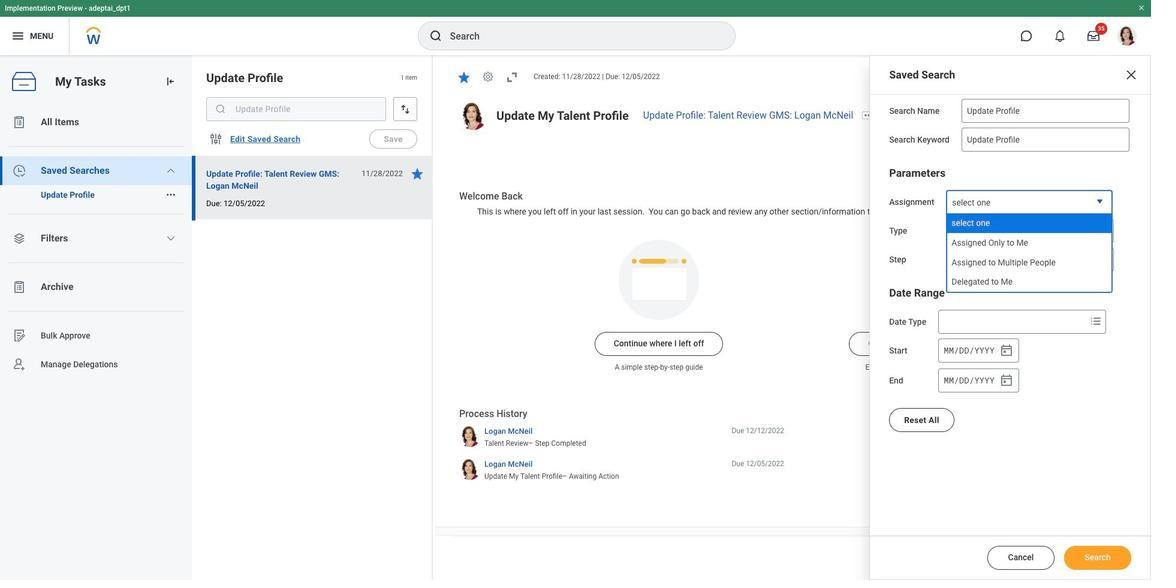 Task type: locate. For each thing, give the bounding box(es) containing it.
assignment list box
[[948, 214, 1112, 292]]

clipboard image
[[12, 280, 26, 295]]

1 vertical spatial prompts image
[[1089, 314, 1104, 329]]

calendar image
[[1000, 344, 1014, 358]]

configure image
[[209, 132, 223, 146]]

dialog
[[870, 55, 1152, 581]]

star image inside item list 'element'
[[410, 167, 425, 181]]

notifications large image
[[1055, 30, 1067, 42]]

assigned to multiple people element
[[952, 257, 1056, 268]]

list
[[0, 108, 192, 379]]

0 vertical spatial search image
[[429, 29, 443, 43]]

rename image
[[12, 329, 26, 343]]

user plus image
[[12, 358, 26, 372]]

x image
[[1125, 68, 1139, 82]]

prompts image
[[1097, 252, 1112, 266], [1089, 314, 1104, 329]]

transformation import image
[[164, 76, 176, 88]]

star image
[[457, 70, 471, 84], [410, 167, 425, 181]]

banner
[[0, 0, 1152, 55]]

search field down assigned only to me element
[[947, 249, 1095, 271]]

profile logan mcneil element
[[1111, 23, 1145, 49]]

inbox large image
[[1088, 30, 1100, 42]]

item list element
[[192, 55, 433, 581]]

employee's photo (logan mcneil) image
[[459, 102, 487, 130]]

None text field
[[962, 99, 1130, 123]]

prompts image for the search 'field' to the middle
[[1097, 252, 1112, 266]]

0 vertical spatial prompts image
[[1097, 252, 1112, 266]]

0 horizontal spatial search image
[[215, 103, 227, 115]]

1 vertical spatial search image
[[215, 103, 227, 115]]

process history region
[[459, 408, 785, 486]]

search field up assigned to multiple people element
[[947, 220, 1095, 242]]

None text field
[[962, 128, 1130, 152]]

search image
[[429, 29, 443, 43], [215, 103, 227, 115]]

search field up calendar image
[[940, 311, 1087, 333]]

1 horizontal spatial star image
[[457, 70, 471, 84]]

0 horizontal spatial star image
[[410, 167, 425, 181]]

group
[[890, 166, 1132, 272], [890, 286, 1132, 394], [939, 339, 1020, 363], [939, 369, 1020, 393]]

Search field
[[947, 220, 1095, 242], [947, 249, 1095, 271], [940, 311, 1087, 333]]

1 vertical spatial star image
[[410, 167, 425, 181]]

calendar image
[[1000, 374, 1014, 388]]

delegated to me element
[[952, 277, 1013, 288]]



Task type: describe. For each thing, give the bounding box(es) containing it.
clock check image
[[12, 164, 26, 178]]

1 horizontal spatial search image
[[429, 29, 443, 43]]

close environment banner image
[[1139, 4, 1146, 11]]

search image inside item list 'element'
[[215, 103, 227, 115]]

0 vertical spatial star image
[[457, 70, 471, 84]]

clipboard image
[[12, 115, 26, 130]]

fullscreen image
[[505, 70, 519, 84]]

select one element
[[952, 218, 991, 229]]

assigned only to me element
[[952, 237, 1029, 249]]

1 vertical spatial search field
[[947, 249, 1095, 271]]

0 vertical spatial search field
[[947, 220, 1095, 242]]

2 vertical spatial search field
[[940, 311, 1087, 333]]

prompts image
[[1097, 223, 1112, 238]]

chevron down image
[[166, 166, 176, 176]]

prompts image for the search 'field' to the bottom
[[1089, 314, 1104, 329]]



Task type: vqa. For each thing, say whether or not it's contained in the screenshot.
Assignment list box
yes



